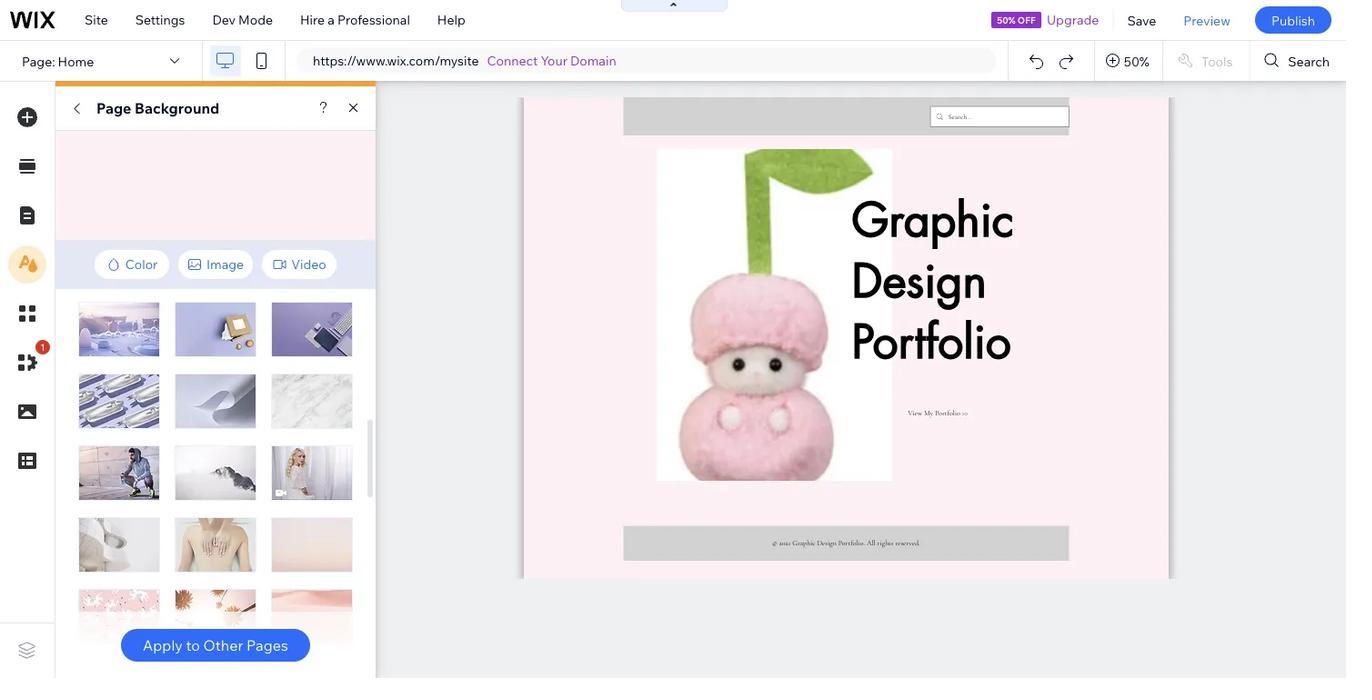 Task type: locate. For each thing, give the bounding box(es) containing it.
preview
[[1184, 12, 1230, 28]]

professional
[[337, 12, 410, 28]]

1 vertical spatial 50%
[[1124, 53, 1149, 69]]

settings
[[135, 12, 185, 28]]

50% down save
[[1124, 53, 1149, 69]]

50% for 50%
[[1124, 53, 1149, 69]]

video
[[291, 256, 326, 272]]

50% left off
[[997, 14, 1016, 25]]

50% button
[[1095, 41, 1162, 81]]

search
[[1288, 53, 1330, 69]]

upgrade
[[1047, 12, 1099, 28]]

connect
[[487, 53, 538, 69]]

50% inside button
[[1124, 53, 1149, 69]]

0 vertical spatial 50%
[[997, 14, 1016, 25]]

50%
[[997, 14, 1016, 25], [1124, 53, 1149, 69]]

to
[[186, 637, 200, 655]]

0 horizontal spatial 50%
[[997, 14, 1016, 25]]

dev
[[212, 12, 236, 28]]

apply to other pages button
[[121, 629, 310, 662]]

1 horizontal spatial 50%
[[1124, 53, 1149, 69]]

color
[[125, 256, 158, 272]]

mode
[[238, 12, 273, 28]]

apply to other pages
[[143, 637, 288, 655]]

hire
[[300, 12, 325, 28]]

site
[[85, 12, 108, 28]]

https://www.wix.com/mysite
[[313, 53, 479, 69]]

save button
[[1114, 0, 1170, 40]]

page
[[96, 99, 131, 117]]



Task type: vqa. For each thing, say whether or not it's contained in the screenshot.
bottommost "50%"
yes



Task type: describe. For each thing, give the bounding box(es) containing it.
pages
[[247, 637, 288, 655]]

50% for 50% off
[[997, 14, 1016, 25]]

hire a professional
[[300, 12, 410, 28]]

save
[[1127, 12, 1156, 28]]

other
[[203, 637, 243, 655]]

background
[[135, 99, 219, 117]]

preview button
[[1170, 0, 1244, 40]]

home
[[58, 53, 94, 69]]

domain
[[570, 53, 616, 69]]

image
[[206, 256, 244, 272]]

dev mode
[[212, 12, 273, 28]]

1 button
[[8, 340, 50, 382]]

https://www.wix.com/mysite connect your domain
[[313, 53, 616, 69]]

off
[[1018, 14, 1036, 25]]

page background
[[96, 99, 219, 117]]

50% off
[[997, 14, 1036, 25]]

your
[[541, 53, 567, 69]]

1
[[40, 342, 46, 353]]

search button
[[1250, 41, 1346, 81]]

tools button
[[1163, 41, 1249, 81]]

publish button
[[1255, 6, 1331, 34]]

apply
[[143, 637, 183, 655]]

a
[[328, 12, 335, 28]]

help
[[437, 12, 465, 28]]

publish
[[1271, 12, 1315, 28]]

tools
[[1201, 53, 1233, 69]]



